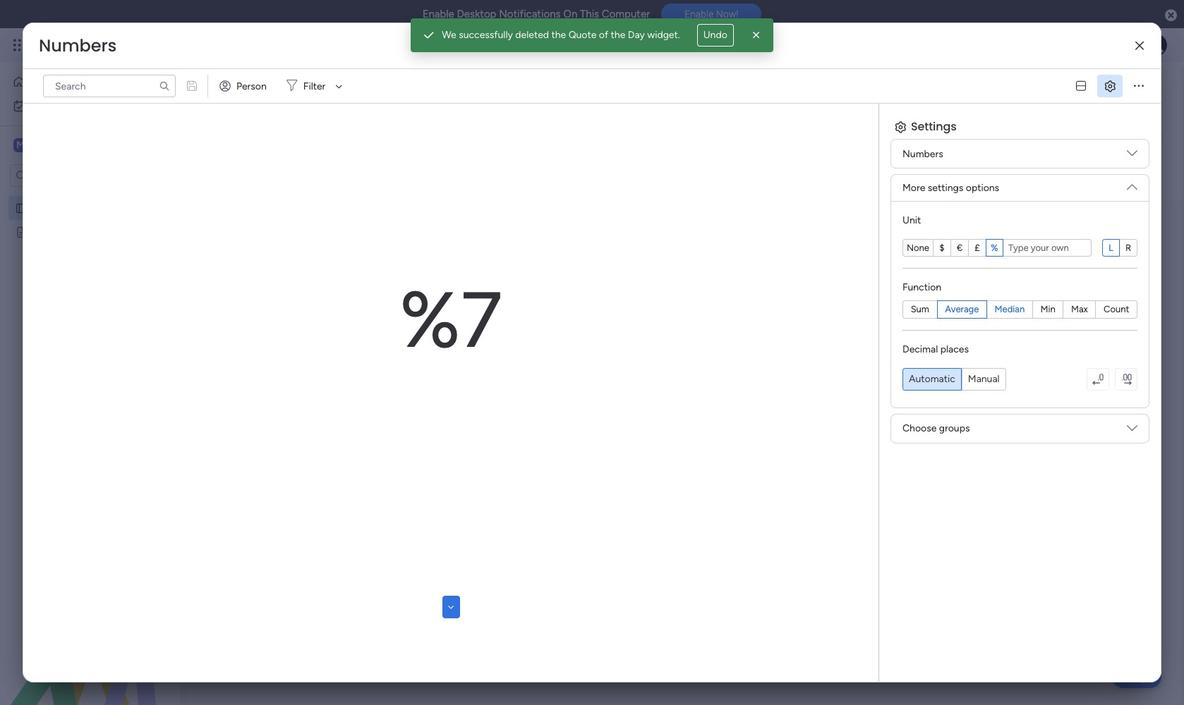 Task type: describe. For each thing, give the bounding box(es) containing it.
workspace selection element
[[13, 137, 118, 155]]

integrate button
[[910, 124, 1047, 153]]

we
[[442, 29, 456, 41]]

my right search image
[[215, 73, 247, 104]]

undo button
[[697, 24, 734, 47]]

desktop
[[457, 8, 496, 20]]

filter
[[303, 80, 326, 92]]

0 horizontal spatial board
[[69, 202, 95, 214]]

max
[[1071, 304, 1088, 315]]

2 the from the left
[[611, 29, 626, 41]]

automatic button
[[903, 368, 962, 391]]

r
[[1126, 243, 1131, 253]]

home link
[[8, 71, 172, 93]]

filter button
[[281, 75, 347, 97]]

search image
[[159, 80, 170, 92]]

Numbers field
[[35, 34, 120, 57]]

on
[[563, 8, 578, 20]]

more settings options
[[903, 182, 999, 194]]

enable now! button
[[661, 4, 762, 25]]

angle down image
[[448, 602, 454, 612]]

m
[[16, 139, 25, 151]]

lottie animation element
[[0, 563, 180, 706]]

quote
[[569, 29, 597, 41]]

my work link
[[8, 95, 172, 117]]

monday work management
[[63, 37, 219, 53]]

%7
[[400, 274, 502, 367]]

decimal
[[903, 343, 938, 355]]

notes
[[72, 226, 99, 238]]

settings
[[928, 182, 964, 194]]

manual
[[968, 373, 1000, 385]]

0 vertical spatial numbers
[[39, 34, 117, 57]]

choose groups
[[903, 423, 970, 435]]

we successfully deleted the quote of the day widget.
[[442, 29, 680, 41]]

meeting notes
[[33, 226, 99, 238]]

this
[[580, 8, 599, 20]]

public board image for my first board
[[15, 201, 28, 215]]

management
[[142, 37, 219, 53]]

invite
[[1091, 83, 1116, 95]]

$
[[940, 243, 945, 253]]

€
[[957, 243, 963, 253]]

day
[[628, 29, 645, 41]]

automate
[[1078, 132, 1122, 144]]

monday
[[63, 37, 111, 53]]

min
[[1041, 304, 1056, 315]]

%
[[991, 243, 998, 253]]

none
[[907, 243, 929, 253]]

options
[[966, 182, 999, 194]]

first inside list box
[[49, 202, 67, 214]]

dapulse x slim image
[[1136, 41, 1144, 51]]

enable now!
[[685, 9, 739, 20]]

1 horizontal spatial first
[[252, 73, 293, 104]]

enable for enable now!
[[685, 9, 714, 20]]

automate button
[[1053, 127, 1128, 150]]

see more link
[[642, 105, 687, 119]]

work for my
[[48, 100, 70, 112]]

groups
[[939, 423, 970, 435]]

see
[[644, 106, 661, 118]]

lottie animation image
[[0, 563, 180, 706]]

collapse board header image
[[1148, 133, 1160, 144]]

help button
[[1112, 666, 1162, 689]]

widget.
[[647, 29, 680, 41]]

v2 split view image
[[1076, 81, 1086, 91]]

invite / 1 button
[[1065, 78, 1135, 100]]

mar 30
[[392, 278, 423, 290]]

choose
[[903, 423, 937, 435]]

Type your own field
[[1007, 242, 1088, 254]]

deleted
[[515, 29, 549, 41]]

1 vertical spatial my first board
[[33, 202, 95, 214]]

group containing automatic
[[903, 368, 1006, 391]]

help
[[1124, 670, 1150, 684]]

settings
[[911, 119, 957, 135]]



Task type: locate. For each thing, give the bounding box(es) containing it.
0 vertical spatial work
[[114, 37, 139, 53]]

0 vertical spatial more
[[663, 106, 686, 118]]

1 vertical spatial more
[[903, 182, 926, 194]]

more inside see more link
[[663, 106, 686, 118]]

integrate
[[934, 132, 975, 144]]

group
[[903, 368, 1006, 391]]

the right of
[[611, 29, 626, 41]]

work for monday
[[114, 37, 139, 53]]

see more
[[644, 106, 686, 118]]

public board image
[[15, 201, 28, 215], [15, 225, 28, 239]]

my up meeting
[[33, 202, 47, 214]]

1 public board image from the top
[[15, 201, 28, 215]]

list box
[[0, 193, 180, 434]]

more dots image
[[1134, 81, 1144, 91]]

option
[[0, 195, 180, 198]]

dapulse dropdown down arrow image for more settings options
[[1127, 176, 1138, 192]]

enable desktop notifications on this computer
[[422, 8, 650, 20]]

dapulse dropdown down arrow image
[[1127, 423, 1138, 439]]

1 horizontal spatial my first board
[[215, 73, 366, 104]]

board
[[299, 73, 366, 104], [69, 202, 95, 214]]

1 vertical spatial dapulse dropdown down arrow image
[[1127, 176, 1138, 192]]

/
[[1118, 83, 1122, 95]]

automatic
[[909, 373, 955, 385]]

workspace image
[[13, 138, 28, 153]]

0 horizontal spatial my first board
[[33, 202, 95, 214]]

my
[[215, 73, 247, 104], [32, 100, 46, 112], [33, 202, 47, 214]]

see more button
[[214, 104, 688, 121]]

my inside my work option
[[32, 100, 46, 112]]

1 vertical spatial board
[[69, 202, 95, 214]]

my down 'home'
[[32, 100, 46, 112]]

dapulse dropdown down arrow image down automate button
[[1127, 176, 1138, 192]]

mar 30 main content
[[187, 61, 1184, 706]]

kendall parks image
[[1145, 34, 1167, 56]]

1 horizontal spatial more
[[903, 182, 926, 194]]

computer
[[602, 8, 650, 20]]

2 dapulse dropdown down arrow image from the top
[[1127, 176, 1138, 192]]

0 horizontal spatial numbers
[[39, 34, 117, 57]]

count
[[1104, 304, 1130, 315]]

dapulse dropdown down arrow image down the 1
[[1127, 148, 1138, 164]]

work down 'home'
[[48, 100, 70, 112]]

Search in workspace field
[[30, 168, 118, 184]]

of
[[599, 29, 608, 41]]

1
[[1124, 83, 1129, 95]]

1 vertical spatial numbers
[[903, 148, 943, 160]]

1 vertical spatial public board image
[[15, 225, 28, 239]]

dapulse close image
[[1165, 8, 1177, 23]]

mar
[[392, 278, 408, 290]]

dapulse dropdown down arrow image
[[1127, 148, 1138, 164], [1127, 176, 1138, 192]]

home option
[[8, 71, 172, 93]]

person
[[236, 80, 267, 92]]

work right monday
[[114, 37, 139, 53]]

My first board field
[[211, 73, 370, 104]]

decimal places
[[903, 343, 969, 355]]

more
[[663, 106, 686, 118], [903, 182, 926, 194]]

manual button
[[962, 368, 1006, 391]]

1 horizontal spatial work
[[114, 37, 139, 53]]

0 vertical spatial my first board
[[215, 73, 366, 104]]

l
[[1109, 243, 1114, 253]]

enable for enable desktop notifications on this computer
[[422, 8, 454, 20]]

alert containing we successfully deleted the quote of the day widget.
[[411, 18, 773, 52]]

0 horizontal spatial more
[[663, 106, 686, 118]]

enable inside button
[[685, 9, 714, 20]]

my work
[[32, 100, 70, 112]]

0 horizontal spatial enable
[[422, 8, 454, 20]]

unit
[[903, 215, 921, 227]]

1 horizontal spatial board
[[299, 73, 366, 104]]

undo
[[703, 29, 727, 41]]

numbers up home option
[[39, 34, 117, 57]]

meeting
[[33, 226, 70, 238]]

successfully
[[459, 29, 513, 41]]

public board image down workspace icon
[[15, 201, 28, 215]]

more right see
[[663, 106, 686, 118]]

alert
[[411, 18, 773, 52]]

more left settings
[[903, 182, 926, 194]]

public board image for meeting notes
[[15, 225, 28, 239]]

my work option
[[8, 95, 172, 117]]

close image
[[749, 28, 763, 42]]

1 dapulse dropdown down arrow image from the top
[[1127, 148, 1138, 164]]

numbers down settings
[[903, 148, 943, 160]]

the left quote
[[552, 29, 566, 41]]

list box containing my first board
[[0, 193, 180, 434]]

dapulse dropdown down arrow image for numbers
[[1127, 148, 1138, 164]]

0 vertical spatial first
[[252, 73, 293, 104]]

enable up undo
[[685, 9, 714, 20]]

person button
[[214, 75, 275, 97]]

now!
[[716, 9, 739, 20]]

numbers
[[39, 34, 117, 57], [903, 148, 943, 160]]

arrow down image
[[331, 78, 347, 95]]

Filter dashboard by text search field
[[43, 75, 176, 97]]

first left filter
[[252, 73, 293, 104]]

sum
[[911, 304, 929, 315]]

0 horizontal spatial work
[[48, 100, 70, 112]]

1 horizontal spatial the
[[611, 29, 626, 41]]

30
[[411, 278, 423, 290]]

1 horizontal spatial enable
[[685, 9, 714, 20]]

notifications
[[499, 8, 561, 20]]

work inside option
[[48, 100, 70, 112]]

0 vertical spatial board
[[299, 73, 366, 104]]

average
[[945, 304, 979, 315]]

function
[[903, 282, 942, 294]]

main
[[32, 138, 57, 152]]

enable
[[422, 8, 454, 20], [685, 9, 714, 20]]

home
[[31, 76, 58, 88]]

enable up we
[[422, 8, 454, 20]]

£
[[975, 243, 980, 253]]

1 vertical spatial first
[[49, 202, 67, 214]]

first
[[252, 73, 293, 104], [49, 202, 67, 214]]

1 vertical spatial work
[[48, 100, 70, 112]]

0 horizontal spatial the
[[552, 29, 566, 41]]

main workspace
[[32, 138, 116, 152]]

invite / 1
[[1091, 83, 1129, 95]]

0 vertical spatial public board image
[[15, 201, 28, 215]]

1 horizontal spatial numbers
[[903, 148, 943, 160]]

first up meeting
[[49, 202, 67, 214]]

the
[[552, 29, 566, 41], [611, 29, 626, 41]]

1 the from the left
[[552, 29, 566, 41]]

public board image left meeting
[[15, 225, 28, 239]]

2 public board image from the top
[[15, 225, 28, 239]]

None search field
[[43, 75, 176, 97]]

my first board
[[215, 73, 366, 104], [33, 202, 95, 214]]

0 horizontal spatial first
[[49, 202, 67, 214]]

0 vertical spatial dapulse dropdown down arrow image
[[1127, 148, 1138, 164]]

workspace
[[60, 138, 116, 152]]

select product image
[[13, 38, 27, 52]]

median
[[995, 304, 1025, 315]]

work
[[114, 37, 139, 53], [48, 100, 70, 112]]

places
[[941, 343, 969, 355]]



Task type: vqa. For each thing, say whether or not it's contained in the screenshot.
the 5 boards per dashboard
no



